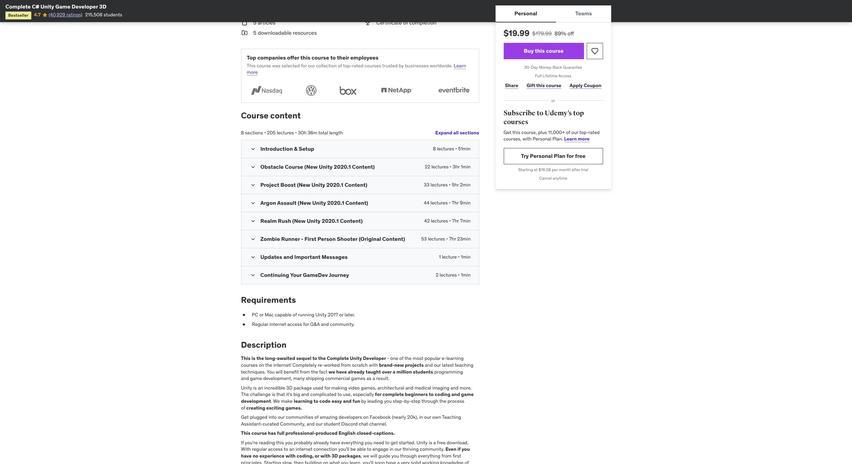 Task type: locate. For each thing, give the bounding box(es) containing it.
1 vertical spatial 7hr
[[452, 218, 459, 224]]

learn for top companies offer this course to their employees
[[454, 63, 466, 69]]

on inside , we will guide you through everything from first principles. starting slow, then building on what you learn, you'll soon have a very solid working knowledge o
[[323, 460, 329, 464]]

developer up 215,508
[[72, 3, 98, 10]]

1 vertical spatial free
[[437, 440, 446, 446]]

small image for updates
[[250, 254, 257, 261]]

1 vertical spatial on
[[364, 414, 369, 421]]

an inside unity is an incredible 3d package used for making video games, architectural and medical imaging and more. the challenge is that it's big and complicated to use, especially
[[258, 385, 263, 391]]

on up techniques. on the bottom of page
[[259, 362, 264, 368]]

with down the course,
[[523, 136, 532, 142]]

0 horizontal spatial you'll
[[339, 447, 350, 453]]

an up challenge
[[258, 385, 263, 391]]

from down completely
[[300, 369, 310, 375]]

complete c# unity game developer 3d
[[5, 3, 107, 10]]

8 left 205
[[241, 130, 244, 136]]

is inside if you're reading this you probably already have everything you need to get started. unity is a free download. with regular access to an internet connection you'll be able to engage in our thriving community.
[[429, 440, 433, 446]]

• for obstacle course (new unity 2020.1 content)
[[450, 164, 452, 170]]

per
[[553, 167, 558, 172]]

1 vertical spatial get
[[241, 414, 249, 421]]

1 horizontal spatial we
[[363, 453, 370, 459]]

unity up completely re-worked from scratch with brand-new projects at left bottom
[[350, 356, 362, 362]]

0 horizontal spatial on
[[259, 362, 264, 368]]

learn more
[[247, 63, 466, 75], [565, 136, 590, 142]]

an inside if you're reading this you probably already have everything you need to get started. unity is a free download. with regular access to an internet connection you'll be able to engage in our thriving community.
[[290, 447, 295, 453]]

0 vertical spatial small image
[[250, 254, 257, 261]]

scratch
[[352, 362, 368, 368]]

programming and game development, many shipping commercial games as a result.
[[241, 369, 463, 382]]

• for argon assault (new unity 2020.1 content)
[[449, 200, 451, 206]]

the
[[257, 356, 264, 362], [319, 356, 326, 362], [405, 356, 412, 362], [265, 362, 273, 368], [311, 369, 318, 375], [440, 398, 447, 404]]

learning up latest
[[447, 356, 464, 362]]

lectures right 53
[[428, 236, 445, 242]]

0 vertical spatial more
[[247, 69, 258, 75]]

1 vertical spatial this
[[241, 356, 251, 362]]

• left 7min on the top right of page
[[450, 218, 451, 224]]

0 vertical spatial you'll
[[339, 447, 350, 453]]

0 vertical spatial internet
[[270, 321, 286, 328]]

lectures for introduction & setup
[[437, 146, 455, 152]]

on up chat
[[364, 414, 369, 421]]

our down "top companies offer this course to their employees" at top
[[308, 63, 315, 69]]

buy this course button
[[504, 43, 584, 59]]

knowledge
[[441, 460, 464, 464]]

courses inside the - one of the most popular e-learning courses on the internet!
[[241, 362, 258, 368]]

lectures right 2
[[440, 272, 457, 278]]

have up the principles.
[[241, 453, 252, 459]]

internet down capable
[[270, 321, 286, 328]]

this inside button
[[535, 47, 545, 54]]

from up programming and game development, many shipping commercial games as a result.
[[341, 362, 351, 368]]

lectures right 33
[[431, 182, 448, 188]]

learning
[[447, 356, 464, 362], [294, 398, 313, 404]]

0 vertical spatial get
[[504, 129, 512, 135]]

1 horizontal spatial learning
[[447, 356, 464, 362]]

is up techniques. on the bottom of page
[[252, 356, 256, 362]]

zombie
[[261, 235, 280, 242]]

through up very
[[400, 453, 417, 459]]

courses
[[365, 63, 382, 69], [504, 118, 529, 126], [241, 362, 258, 368]]

0 horizontal spatial developer
[[72, 3, 98, 10]]

very
[[401, 460, 410, 464]]

- left one
[[387, 356, 389, 362]]

0 horizontal spatial 8
[[241, 130, 244, 136]]

1 vertical spatial in
[[390, 447, 394, 453]]

a
[[393, 369, 396, 375], [373, 376, 375, 382], [434, 440, 436, 446], [398, 460, 400, 464]]

for inside try personal plan for free link
[[567, 153, 574, 159]]

1 horizontal spatial you'll
[[363, 460, 374, 464]]

33
[[424, 182, 430, 188]]

1 vertical spatial learn more link
[[565, 136, 590, 142]]

0 horizontal spatial course
[[241, 110, 269, 121]]

realm rush (new unity 2020.1 content)
[[261, 217, 363, 224]]

over
[[382, 369, 392, 375]]

money-
[[539, 65, 553, 70]]

1 small image from the top
[[250, 254, 257, 261]]

0 horizontal spatial courses
[[241, 362, 258, 368]]

0 horizontal spatial starting
[[264, 460, 281, 464]]

to down making
[[338, 392, 342, 398]]

1 vertical spatial small image
[[250, 272, 257, 279]]

of right 11,000+
[[567, 129, 571, 135]]

lectures for continuing your gamedev journey
[[440, 272, 457, 278]]

8 lectures • 51min
[[433, 146, 471, 152]]

0 horizontal spatial sections
[[245, 130, 263, 136]]

1 vertical spatial 5
[[253, 29, 257, 36]]

2 horizontal spatial from
[[442, 453, 452, 459]]

unity right c#
[[40, 3, 54, 10]]

- left first on the left bottom of page
[[301, 235, 304, 242]]

argon
[[261, 199, 276, 206]]

try personal plan for free
[[521, 153, 586, 159]]

get inside get plugged into our communities of amazing developers on facebook (nearly 20k), in our own teaching assistant-curated community, and our student discord chat channel. this course has full professional-produced english closed-captions.
[[241, 414, 249, 421]]

this inside get plugged into our communities of amazing developers on facebook (nearly 20k), in our own teaching assistant-curated community, and our student discord chat channel. this course has full professional-produced english closed-captions.
[[241, 430, 251, 437]]

0 vertical spatial 1min
[[461, 164, 471, 170]]

0 horizontal spatial learn more link
[[247, 63, 466, 75]]

0 horizontal spatial access
[[268, 447, 283, 453]]

0 vertical spatial learning
[[447, 356, 464, 362]]

starting left at
[[519, 167, 533, 172]]

2020.1 for realm rush (new unity 2020.1 content)
[[322, 217, 339, 224]]

1 horizontal spatial learn more link
[[565, 136, 590, 142]]

0 horizontal spatial learn
[[454, 63, 466, 69]]

thriving
[[403, 447, 419, 453]]

you down 'complete'
[[384, 398, 392, 404]]

for inside unity is an incredible 3d package used for making video games, architectural and medical imaging and more. the challenge is that it's big and complicated to use, especially
[[325, 385, 331, 391]]

able
[[357, 447, 366, 453]]

we down "worked"
[[329, 369, 335, 375]]

of inside by leading you step-by-step through the process of
[[241, 405, 245, 411]]

• left the 51min
[[456, 146, 457, 152]]

we have already taught over a million students
[[329, 369, 434, 375]]

course down lifetime
[[546, 82, 562, 89]]

(new for assault
[[298, 199, 311, 206]]

small image left updates
[[250, 254, 257, 261]]

3 1min from the top
[[461, 272, 471, 278]]

more inside learn more
[[247, 69, 258, 75]]

off
[[568, 30, 574, 37]]

complete
[[383, 392, 404, 398]]

teams
[[576, 10, 593, 17]]

0 horizontal spatial learn more
[[247, 63, 466, 75]]

learn right plan. at the top
[[565, 136, 577, 142]]

1 horizontal spatial starting
[[519, 167, 533, 172]]

volkswagen image
[[304, 84, 319, 97]]

2 xsmall image from the top
[[241, 321, 247, 328]]

unity inside unity is an incredible 3d package used for making video games, architectural and medical imaging and more. the challenge is that it's big and complicated to use, especially
[[241, 385, 252, 391]]

already inside if you're reading this you probably already have everything you need to get started. unity is a free download. with regular access to an internet connection you'll be able to engage in our thriving community.
[[314, 440, 329, 446]]

1 vertical spatial through
[[400, 453, 417, 459]]

get this course, plus 11,000+ of our top-rated courses, with personal plan.
[[504, 129, 600, 142]]

top-
[[343, 63, 353, 69], [580, 129, 589, 135]]

1 horizontal spatial already
[[348, 369, 365, 375]]

working
[[422, 460, 440, 464]]

1 vertical spatial access
[[268, 447, 283, 453]]

full
[[536, 73, 542, 78]]

0 vertical spatial -
[[301, 235, 304, 242]]

the up you
[[265, 362, 273, 368]]

3d inside even if you have no experience with coding, or with 3d packages
[[332, 453, 338, 459]]

2 vertical spatial this
[[241, 430, 251, 437]]

1 vertical spatial internet
[[296, 447, 313, 453]]

8
[[241, 130, 244, 136], [433, 146, 436, 152]]

community,
[[280, 421, 306, 427]]

coding
[[435, 392, 451, 398]]

we
[[273, 398, 280, 404]]

lectures right 44
[[431, 200, 448, 206]]

for inside for complete beginners to coding and game development
[[375, 392, 382, 398]]

buy
[[524, 47, 534, 54]]

person
[[318, 235, 336, 242]]

rush
[[278, 217, 291, 224]]

learn for subscribe to udemy's top courses
[[565, 136, 577, 142]]

1 vertical spatial complete
[[327, 356, 349, 362]]

everything inside if you're reading this you probably already have everything you need to get started. unity is a free download. with regular access to an internet connection you'll be able to engage in our thriving community.
[[342, 440, 364, 446]]

2 vertical spatial 7hr
[[450, 236, 456, 242]]

0 vertical spatial from
[[341, 362, 351, 368]]

0 vertical spatial 3d
[[99, 3, 107, 10]]

1 horizontal spatial courses
[[365, 63, 382, 69]]

starting
[[519, 167, 533, 172], [264, 460, 281, 464]]

chat
[[359, 421, 368, 427]]

(new right the assault
[[298, 199, 311, 206]]

we
[[329, 369, 335, 375], [363, 453, 370, 459]]

0 horizontal spatial top-
[[343, 63, 353, 69]]

0 vertical spatial access
[[288, 321, 302, 328]]

you'll down the will at bottom
[[363, 460, 374, 464]]

more
[[247, 69, 258, 75], [578, 136, 590, 142]]

wishlist image
[[591, 47, 599, 55]]

xsmall image for regular
[[241, 321, 247, 328]]

development,
[[263, 376, 292, 382]]

this down top
[[247, 63, 256, 69]]

2 small image from the top
[[250, 272, 257, 279]]

q&a
[[310, 321, 320, 328]]

0 horizontal spatial we
[[329, 369, 335, 375]]

the up projects
[[405, 356, 412, 362]]

by down especially
[[362, 398, 367, 404]]

8 down expand
[[433, 146, 436, 152]]

creating exciting games.
[[247, 405, 302, 411]]

7hr left 23min
[[450, 236, 456, 242]]

this up techniques. on the bottom of page
[[241, 356, 251, 362]]

1 vertical spatial community.
[[420, 447, 445, 453]]

1 5 from the top
[[253, 19, 257, 26]]

new
[[395, 362, 404, 368]]

2020.1 for project boost (new unity 2020.1 content)
[[327, 181, 344, 188]]

1 horizontal spatial 3d
[[332, 453, 338, 459]]

1 horizontal spatial in
[[420, 414, 423, 421]]

8 for 8 sections • 205 lectures • 30h 36m total length
[[241, 130, 244, 136]]

2 vertical spatial 1min
[[461, 272, 471, 278]]

day
[[532, 65, 538, 70]]

1 vertical spatial 1min
[[461, 254, 471, 260]]

experience
[[260, 453, 285, 459]]

lectures right 22
[[432, 164, 449, 170]]

and
[[284, 254, 293, 260], [321, 321, 329, 328], [406, 385, 414, 391], [451, 385, 459, 391], [301, 392, 309, 398], [452, 392, 460, 398], [343, 398, 352, 404], [307, 421, 315, 427]]

content) for obstacle course (new unity 2020.1 content)
[[352, 163, 375, 170]]

this right the buy
[[535, 47, 545, 54]]

an down probably
[[290, 447, 295, 453]]

1 vertical spatial rated
[[589, 129, 600, 135]]

(new up project boost (new unity 2020.1 content)
[[305, 163, 318, 170]]

1 horizontal spatial an
[[290, 447, 295, 453]]

0 vertical spatial complete
[[5, 3, 31, 10]]

0 vertical spatial in
[[420, 414, 423, 421]]

xsmall image for pc
[[241, 312, 247, 319]]

this for buy
[[535, 47, 545, 54]]

on inside the - one of the most popular e-learning courses on the internet!
[[259, 362, 264, 368]]

• for continuing your gamedev journey
[[458, 272, 460, 278]]

through right step
[[422, 398, 439, 404]]

internet
[[270, 321, 286, 328], [296, 447, 313, 453]]

for complete beginners to coding and game development
[[241, 392, 474, 404]]

lectures for zombie runner - first person shooter (original content)
[[428, 236, 445, 242]]

mac
[[265, 312, 274, 318]]

1 vertical spatial starting
[[264, 460, 281, 464]]

small image for obstacle course (new unity 2020.1 content)
[[250, 164, 257, 170]]

students right 215,508
[[104, 12, 122, 18]]

0 horizontal spatial through
[[400, 453, 417, 459]]

lectures right 205
[[277, 130, 294, 136]]

lectures for project boost (new unity 2020.1 content)
[[431, 182, 448, 188]]

0 horizontal spatial an
[[258, 385, 263, 391]]

from inside 'and our latest teaching techniques. you will benefit from the fact'
[[300, 369, 310, 375]]

0 vertical spatial through
[[422, 398, 439, 404]]

this inside get this course, plus 11,000+ of our top-rated courses, with personal plan.
[[513, 129, 521, 135]]

(new for course
[[305, 163, 318, 170]]

you'll up packages
[[339, 447, 350, 453]]

this down the full
[[276, 440, 284, 446]]

courses down employees
[[365, 63, 382, 69]]

from inside , we will guide you through everything from first principles. starting slow, then building on what you learn, you'll soon have a very solid working knowledge o
[[442, 453, 452, 459]]

1 xsmall image from the top
[[241, 312, 247, 319]]

of down their
[[338, 63, 342, 69]]

in right 20k),
[[420, 414, 423, 421]]

courses down "subscribe"
[[504, 118, 529, 126]]

by-
[[405, 398, 412, 404]]

access
[[559, 73, 572, 78]]

22
[[425, 164, 431, 170]]

our
[[308, 63, 315, 69], [572, 129, 579, 135], [278, 414, 285, 421], [425, 414, 432, 421], [316, 421, 323, 427], [395, 447, 402, 453]]

messages
[[322, 254, 348, 260]]

0 horizontal spatial rated
[[353, 63, 364, 69]]

0 vertical spatial learn more
[[247, 63, 466, 75]]

gift this course link
[[526, 79, 563, 92]]

on left what
[[323, 460, 329, 464]]

courses inside subscribe to udemy's top courses
[[504, 118, 529, 126]]

small image left zombie
[[250, 236, 257, 243]]

or right pc in the left bottom of the page
[[260, 312, 264, 318]]

have down produced english
[[330, 440, 340, 446]]

lectures for argon assault (new unity 2020.1 content)
[[431, 200, 448, 206]]

of left creating
[[241, 405, 245, 411]]

solid
[[411, 460, 421, 464]]

box image
[[337, 84, 360, 97]]

1 horizontal spatial through
[[422, 398, 439, 404]]

1 vertical spatial everything
[[418, 453, 441, 459]]

1min for continuing your gamedev journey
[[461, 272, 471, 278]]

learn right the worldwide.
[[454, 63, 466, 69]]

1 horizontal spatial 8
[[433, 146, 436, 152]]

in inside get plugged into our communities of amazing developers on facebook (nearly 20k), in our own teaching assistant-curated community, and our student discord chat channel. this course has full professional-produced english closed-captions.
[[420, 414, 423, 421]]

0 vertical spatial this
[[247, 63, 256, 69]]

1 horizontal spatial developer
[[363, 356, 386, 362]]

this right offer
[[301, 54, 311, 61]]

subscribe to udemy's top courses
[[504, 109, 585, 126]]

1 vertical spatial personal
[[533, 136, 552, 142]]

course up 205
[[241, 110, 269, 121]]

game
[[55, 3, 70, 10]]

- inside the - one of the most popular e-learning courses on the internet!
[[387, 356, 389, 362]]

1 vertical spatial students
[[413, 369, 434, 375]]

small image for introduction & setup
[[250, 146, 257, 152]]

0 vertical spatial already
[[348, 369, 365, 375]]

and inside for complete beginners to coding and game development
[[452, 392, 460, 398]]

courses,
[[504, 136, 522, 142]]

especially
[[353, 392, 374, 398]]

xsmall image left regular
[[241, 321, 247, 328]]

1 vertical spatial top-
[[580, 129, 589, 135]]

0 vertical spatial by
[[399, 63, 404, 69]]

2020.1 down obstacle course (new unity 2020.1 content)
[[327, 181, 344, 188]]

0 horizontal spatial community.
[[330, 321, 355, 328]]

• for updates and important messages
[[458, 254, 460, 260]]

• for project boost (new unity 2020.1 content)
[[449, 182, 451, 188]]

learn more link for subscribe to udemy's top courses
[[565, 136, 590, 142]]

small image for project boost (new unity 2020.1 content)
[[250, 182, 257, 188]]

you'll inside if you're reading this you probably already have everything you need to get started. unity is a free download. with regular access to an internet connection you'll be able to engage in our thriving community.
[[339, 447, 350, 453]]

1 horizontal spatial on
[[323, 460, 329, 464]]

xsmall image
[[241, 312, 247, 319], [241, 321, 247, 328]]

our inside if you're reading this you probably already have everything you need to get started. unity is a free download. with regular access to an internet connection you'll be able to engage in our thriving community.
[[395, 447, 402, 453]]

for up "leading"
[[375, 392, 382, 398]]

0 vertical spatial students
[[104, 12, 122, 18]]

description
[[241, 340, 287, 350]]

by right the trusted
[[399, 63, 404, 69]]

learn more link for top companies offer this course to their employees
[[247, 63, 466, 75]]

download.
[[447, 440, 469, 446]]

(new right rush
[[293, 217, 306, 224]]

1 horizontal spatial top-
[[580, 129, 589, 135]]

unity up the the
[[241, 385, 252, 391]]

of left "amazing"
[[315, 414, 319, 421]]

1 vertical spatial an
[[290, 447, 295, 453]]

0 vertical spatial xsmall image
[[241, 312, 247, 319]]

internet!
[[274, 362, 292, 368]]

2020.1 for argon assault (new unity 2020.1 content)
[[327, 199, 345, 206]]

1 vertical spatial -
[[387, 356, 389, 362]]

1 vertical spatial you'll
[[363, 460, 374, 464]]

1 vertical spatial courses
[[504, 118, 529, 126]]

of up new
[[400, 356, 404, 362]]

1 horizontal spatial access
[[288, 321, 302, 328]]

everything up working
[[418, 453, 441, 459]]

community. up working
[[420, 447, 445, 453]]

with inside get this course, plus 11,000+ of our top-rated courses, with personal plan.
[[523, 136, 532, 142]]

(new for rush
[[293, 217, 306, 224]]

this for this course was selected for our collection of top-rated courses trusted by businesses worldwide.
[[247, 63, 256, 69]]

course up back at the right of page
[[547, 47, 564, 54]]

access inside if you're reading this you probably already have everything you need to get started. unity is a free download. with regular access to an internet connection you'll be able to engage in our thriving community.
[[268, 447, 283, 453]]

1 vertical spatial by
[[362, 398, 367, 404]]

of inside the - one of the most popular e-learning courses on the internet!
[[400, 356, 404, 362]]

of inside get this course, plus 11,000+ of our top-rated courses, with personal plan.
[[567, 129, 571, 135]]

3d up 215,508 students
[[99, 3, 107, 10]]

personal inside get this course, plus 11,000+ of our top-rated courses, with personal plan.
[[533, 136, 552, 142]]

starting at $16.58 per month after trial cancel anytime
[[519, 167, 589, 181]]

to inside unity is an incredible 3d package used for making video games, architectural and medical imaging and more. the challenge is that it's big and complicated to use, especially
[[338, 392, 342, 398]]

to up completely
[[313, 356, 317, 362]]

sections left 205
[[245, 130, 263, 136]]

1 horizontal spatial free
[[576, 153, 586, 159]]

apply coupon button
[[569, 79, 603, 92]]

2 1min from the top
[[461, 254, 471, 260]]

community. inside if you're reading this you probably already have everything you need to get started. unity is a free download. with regular access to an internet connection you'll be able to engage in our thriving community.
[[420, 447, 445, 453]]

personal up $19.99
[[515, 10, 538, 17]]

0 horizontal spatial students
[[104, 12, 122, 18]]

to inside for complete beginners to coding and game development
[[429, 392, 434, 398]]

through
[[422, 398, 439, 404], [400, 453, 417, 459]]

or up the building
[[315, 453, 320, 459]]

top- down 'top'
[[580, 129, 589, 135]]

small image
[[241, 19, 248, 26], [364, 19, 371, 26], [241, 29, 248, 37], [250, 146, 257, 152], [250, 164, 257, 170], [250, 182, 257, 188], [250, 200, 257, 207], [250, 218, 257, 225], [250, 236, 257, 243]]

tab list
[[496, 5, 612, 22]]

free up even
[[437, 440, 446, 446]]

0 vertical spatial an
[[258, 385, 263, 391]]

length
[[330, 130, 343, 136]]

and down use,
[[343, 398, 352, 404]]

or inside even if you have no experience with coding, or with 3d packages
[[315, 453, 320, 459]]

guide
[[379, 453, 391, 459]]

get inside get this course, plus 11,000+ of our top-rated courses, with personal plan.
[[504, 129, 512, 135]]

you
[[267, 369, 275, 375]]

journey
[[329, 272, 349, 278]]

5 for 5 downloadable resources
[[253, 29, 257, 36]]

this
[[247, 63, 256, 69], [241, 356, 251, 362], [241, 430, 251, 437]]

in down get
[[390, 447, 394, 453]]

1 horizontal spatial community.
[[420, 447, 445, 453]]

0 vertical spatial developer
[[72, 3, 98, 10]]

try personal plan for free link
[[504, 148, 603, 164]]

already up connection
[[314, 440, 329, 446]]

5 left articles
[[253, 19, 257, 26]]

small image
[[250, 254, 257, 261], [250, 272, 257, 279]]

0 horizontal spatial get
[[241, 414, 249, 421]]

learn more for subscribe to udemy's top courses
[[565, 136, 590, 142]]

1 vertical spatial learning
[[294, 398, 313, 404]]

1 vertical spatial 3d
[[332, 453, 338, 459]]

content
[[271, 110, 301, 121]]

2 vertical spatial courses
[[241, 362, 258, 368]]

1 horizontal spatial -
[[387, 356, 389, 362]]

community. down later.
[[330, 321, 355, 328]]

top- down their
[[343, 63, 353, 69]]

we right ,
[[363, 453, 370, 459]]

was
[[272, 63, 281, 69]]

2 5 from the top
[[253, 29, 257, 36]]

small image left obstacle on the left of the page
[[250, 164, 257, 170]]

we inside , we will guide you through everything from first principles. starting slow, then building on what you learn, you'll soon have a very solid working knowledge o
[[363, 453, 370, 459]]

• left 9min
[[449, 200, 451, 206]]

top companies offer this course to their employees
[[247, 54, 379, 61]]

11,000+
[[549, 129, 565, 135]]

eventbrite image
[[435, 84, 474, 97]]

obstacle
[[261, 163, 284, 170]]

89%
[[555, 30, 567, 37]]

process
[[448, 398, 465, 404]]

updates and important messages
[[261, 254, 348, 260]]

even
[[446, 447, 457, 453]]

0 vertical spatial we
[[329, 369, 335, 375]]

complicated
[[311, 392, 337, 398]]

• for introduction & setup
[[456, 146, 457, 152]]



Task type: describe. For each thing, give the bounding box(es) containing it.
by leading you step-by-step through the process of
[[241, 398, 465, 411]]

unity down argon assault (new unity 2020.1 content)
[[307, 217, 321, 224]]

if you're reading this you probably already have everything you need to get started. unity is a free download. with regular access to an internet connection you'll be able to engage in our thriving community.
[[241, 440, 469, 453]]

re-
[[318, 362, 324, 368]]

have up "commercial"
[[337, 369, 347, 375]]

imaging
[[433, 385, 450, 391]]

internet inside if you're reading this you probably already have everything you need to get started. unity is a free download. with regular access to an internet connection you'll be able to engage in our thriving community.
[[296, 447, 313, 453]]

our down "amazing"
[[316, 421, 323, 427]]

introduction & setup
[[261, 145, 315, 152]]

7hr for realm rush (new unity 2020.1 content)
[[452, 218, 459, 224]]

0 vertical spatial course
[[241, 110, 269, 121]]

learn more for top companies offer this course to their employees
[[247, 63, 466, 75]]

lifetime
[[543, 73, 558, 78]]

businesses
[[405, 63, 429, 69]]

top- inside get this course, plus 11,000+ of our top-rated courses, with personal plan.
[[580, 129, 589, 135]]

certificate of completion
[[377, 19, 437, 26]]

more.
[[460, 385, 472, 391]]

this inside if you're reading this you probably already have everything you need to get started. unity is a free download. with regular access to an internet connection you'll be able to engage in our thriving community.
[[276, 440, 284, 446]]

rated inside get this course, plus 11,000+ of our top-rated courses, with personal plan.
[[589, 129, 600, 135]]

netapp image
[[378, 84, 417, 97]]

assistant-
[[241, 421, 263, 427]]

step-
[[393, 398, 405, 404]]

for left q&a
[[303, 321, 309, 328]]

will
[[371, 453, 378, 459]]

0 horizontal spatial complete
[[5, 3, 31, 10]]

get for get this course, plus 11,000+ of our top-rated courses, with personal plan.
[[504, 129, 512, 135]]

collection
[[316, 63, 337, 69]]

obstacle course (new unity 2020.1 content)
[[261, 163, 375, 170]]

learning inside the - one of the most popular e-learning courses on the internet!
[[447, 356, 464, 362]]

unity up q&a
[[316, 312, 327, 318]]

through inside , we will guide you through everything from first principles. starting slow, then building on what you learn, you'll soon have a very solid working knowledge o
[[400, 453, 417, 459]]

0 horizontal spatial learning
[[294, 398, 313, 404]]

• left 30h 36m
[[295, 130, 297, 136]]

to left get
[[386, 440, 390, 446]]

and down 3d package used
[[301, 392, 309, 398]]

completely
[[293, 362, 317, 368]]

facebook
[[370, 414, 391, 421]]

everything inside , we will guide you through everything from first principles. starting slow, then building on what you learn, you'll soon have a very solid working knowledge o
[[418, 453, 441, 459]]

small image left 'certificate'
[[364, 19, 371, 26]]

lectures for realm rush (new unity 2020.1 content)
[[431, 218, 448, 224]]

fact
[[319, 369, 328, 375]]

unity inside if you're reading this you probably already have everything you need to get started. unity is a free download. with regular access to an internet connection you'll be able to engage in our thriving community.
[[417, 440, 428, 446]]

with up taught
[[369, 362, 378, 368]]

,
[[361, 453, 362, 459]]

the left long- at bottom left
[[257, 356, 264, 362]]

teaching
[[455, 362, 474, 368]]

discord
[[342, 421, 358, 427]]

at
[[534, 167, 538, 172]]

if
[[458, 447, 461, 453]]

and up beginners
[[406, 385, 414, 391]]

0 horizontal spatial 3d
[[99, 3, 107, 10]]

of inside get plugged into our communities of amazing developers on facebook (nearly 20k), in our own teaching assistant-curated community, and our student discord chat channel. this course has full professional-produced english closed-captions.
[[315, 414, 319, 421]]

project
[[261, 181, 280, 188]]

$16.58
[[539, 167, 552, 172]]

1 vertical spatial developer
[[363, 356, 386, 362]]

our inside get this course, plus 11,000+ of our top-rated courses, with personal plan.
[[572, 129, 579, 135]]

udemy's
[[545, 109, 572, 118]]

53
[[422, 236, 427, 242]]

this for get
[[513, 129, 521, 135]]

this for gift
[[537, 82, 545, 89]]

c#
[[32, 3, 39, 10]]

produced english
[[316, 430, 356, 437]]

free inside if you're reading this you probably already have everything you need to get started. unity is a free download. with regular access to an internet connection you'll be able to engage in our thriving community.
[[437, 440, 446, 446]]

top
[[574, 109, 585, 118]]

a inside if you're reading this you probably already have everything you need to get started. unity is a free download. with regular access to an internet connection you'll be able to engage in our thriving community.
[[434, 440, 436, 446]]

student
[[324, 421, 340, 427]]

to left their
[[331, 54, 336, 61]]

• for realm rush (new unity 2020.1 content)
[[450, 218, 451, 224]]

1 horizontal spatial students
[[413, 369, 434, 375]]

or up udemy's
[[552, 98, 556, 103]]

awaited sequel
[[277, 356, 312, 362]]

articles
[[258, 19, 276, 26]]

51min
[[459, 146, 471, 152]]

0 horizontal spatial internet
[[270, 321, 286, 328]]

to left code
[[314, 398, 319, 404]]

requirements
[[241, 295, 296, 305]]

unity down obstacle course (new unity 2020.1 content)
[[312, 181, 325, 188]]

channel.
[[370, 421, 387, 427]]

this for this is the long-awaited sequel to the complete unity developer
[[241, 356, 251, 362]]

$19.99
[[504, 28, 530, 38]]

programming
[[435, 369, 463, 375]]

unity up project boost (new unity 2020.1 content)
[[319, 163, 333, 170]]

0 vertical spatial courses
[[365, 63, 382, 69]]

personal inside button
[[515, 10, 538, 17]]

connection
[[314, 447, 338, 453]]

215,508 students
[[85, 12, 122, 18]]

nasdaq image
[[247, 84, 286, 97]]

personal button
[[496, 5, 557, 22]]

8 for 8 lectures • 51min
[[433, 146, 436, 152]]

developers
[[339, 414, 362, 421]]

incredible
[[264, 385, 285, 391]]

assault
[[277, 199, 297, 206]]

with up slow,
[[286, 453, 296, 459]]

techniques.
[[241, 369, 266, 375]]

• left 205
[[264, 130, 266, 136]]

capable
[[275, 312, 292, 318]]

the inside 'and our latest teaching techniques. you will benefit from the fact'
[[311, 369, 318, 375]]

sections inside dropdown button
[[460, 130, 480, 136]]

easy
[[332, 398, 342, 404]]

and our
[[425, 362, 441, 368]]

have inside if you're reading this you probably already have everything you need to get started. unity is a free download. with regular access to an internet connection you'll be able to engage in our thriving community.
[[330, 440, 340, 446]]

development
[[241, 398, 271, 404]]

.
[[271, 398, 272, 404]]

of right 'certificate'
[[404, 19, 408, 26]]

our left own
[[425, 414, 432, 421]]

medical
[[415, 385, 432, 391]]

(new for boost
[[297, 181, 311, 188]]

and inside get plugged into our communities of amazing developers on facebook (nearly 20k), in our own teaching assistant-curated community, and our student discord chat channel. this course has full professional-produced english closed-captions.
[[307, 421, 315, 427]]

and left more.
[[451, 385, 459, 391]]

gamedev
[[303, 272, 328, 278]]

7hr for zombie runner - first person shooter (original content)
[[450, 236, 456, 242]]

you up able
[[365, 440, 373, 446]]

gift this course
[[527, 82, 562, 89]]

even if you have no experience with coding, or with 3d packages
[[241, 447, 470, 459]]

• for zombie runner - first person shooter (original content)
[[447, 236, 448, 242]]

42
[[425, 218, 430, 224]]

to up slow,
[[284, 447, 288, 453]]

expand
[[436, 130, 453, 136]]

tab list containing personal
[[496, 5, 612, 22]]

small image for argon assault (new unity 2020.1 content)
[[250, 200, 257, 207]]

and right q&a
[[321, 321, 329, 328]]

33 lectures • 5hr 2min
[[424, 182, 471, 188]]

1 horizontal spatial complete
[[327, 356, 349, 362]]

apply
[[570, 82, 583, 89]]

unity down project boost (new unity 2020.1 content)
[[313, 199, 326, 206]]

shipping
[[306, 376, 324, 382]]

certificate
[[377, 19, 402, 26]]

buy this course
[[524, 47, 564, 54]]

with regular
[[241, 447, 267, 453]]

to inside subscribe to udemy's top courses
[[537, 109, 544, 118]]

of left running
[[293, 312, 297, 318]]

1 vertical spatial course
[[285, 163, 303, 170]]

you inside by leading you step-by-step through the process of
[[384, 398, 392, 404]]

small image up top
[[241, 29, 248, 37]]

content) for project boost (new unity 2020.1 content)
[[345, 181, 368, 188]]

project boost (new unity 2020.1 content)
[[261, 181, 368, 188]]

amazing
[[320, 414, 338, 421]]

through inside by leading you step-by-step through the process of
[[422, 398, 439, 404]]

on inside get plugged into our communities of amazing developers on facebook (nearly 20k), in our own teaching assistant-curated community, and our student discord chat channel. this course has full professional-produced english closed-captions.
[[364, 414, 369, 421]]

course down companies
[[257, 63, 271, 69]]

lectures for obstacle course (new unity 2020.1 content)
[[432, 164, 449, 170]]

in inside if you're reading this you probably already have everything you need to get started. unity is a free download. with regular access to an internet connection you'll be able to engage in our thriving community.
[[390, 447, 394, 453]]

starting inside , we will guide you through everything from first principles. starting slow, then building on what you learn, you'll soon have a very solid working knowledge o
[[264, 460, 281, 464]]

many
[[294, 376, 305, 382]]

long-
[[265, 356, 277, 362]]

apply coupon
[[570, 82, 602, 89]]

(40,929
[[49, 12, 65, 18]]

you inside even if you have no experience with coding, or with 3d packages
[[462, 447, 470, 453]]

or right 2017
[[340, 312, 344, 318]]

get for get plugged into our communities of amazing developers on facebook (nearly 20k), in our own teaching assistant-curated community, and our student discord chat channel. this course has full professional-produced english closed-captions.
[[241, 414, 249, 421]]

you down packages
[[341, 460, 349, 464]]

starting inside starting at $16.58 per month after trial cancel anytime
[[519, 167, 533, 172]]

course inside button
[[547, 47, 564, 54]]

have inside even if you have no experience with coding, or with 3d packages
[[241, 453, 252, 459]]

is up challenge
[[254, 385, 257, 391]]

by inside by leading you step-by-step through the process of
[[362, 398, 367, 404]]

our right into
[[278, 414, 285, 421]]

content) for realm rush (new unity 2020.1 content)
[[340, 217, 363, 224]]

small image for zombie runner - first person shooter (original content)
[[250, 236, 257, 243]]

small image for continuing
[[250, 272, 257, 279]]

2020.1 for obstacle course (new unity 2020.1 content)
[[334, 163, 351, 170]]

7hr for argon assault (new unity 2020.1 content)
[[452, 200, 459, 206]]

for down "top companies offer this course to their employees" at top
[[301, 63, 307, 69]]

1min for updates and important messages
[[461, 254, 471, 260]]

pc or mac capable of running unity 2017 or later.
[[252, 312, 355, 318]]

a inside programming and game development, many shipping commercial games as a result.
[[373, 376, 375, 382]]

small image for realm rush (new unity 2020.1 content)
[[250, 218, 257, 225]]

need
[[374, 440, 385, 446]]

course inside get plugged into our communities of amazing developers on facebook (nearly 20k), in our own teaching assistant-curated community, and our student discord chat channel. this course has full professional-produced english closed-captions.
[[252, 430, 267, 437]]

have inside , we will guide you through everything from first principles. starting slow, then building on what you learn, you'll soon have a very solid working knowledge o
[[386, 460, 396, 464]]

into
[[269, 414, 277, 421]]

more for top companies offer this course to their employees
[[247, 69, 258, 75]]

plus
[[539, 129, 547, 135]]

making
[[332, 385, 347, 391]]

and right updates
[[284, 254, 293, 260]]

5 downloadable resources
[[253, 29, 317, 36]]

you left probably
[[285, 440, 293, 446]]

teams button
[[557, 5, 612, 22]]

slow,
[[283, 460, 293, 464]]

course up the collection
[[312, 54, 329, 61]]

the inside by leading you step-by-step through the process of
[[440, 398, 447, 404]]

coding,
[[297, 453, 314, 459]]

is down incredible
[[272, 392, 276, 398]]

with down connection
[[321, 453, 331, 459]]

course,
[[522, 129, 537, 135]]

2 vertical spatial personal
[[530, 153, 553, 159]]

a inside , we will guide you through everything from first principles. starting slow, then building on what you learn, you'll soon have a very solid working knowledge o
[[398, 460, 400, 464]]

1 1min from the top
[[461, 164, 471, 170]]

1 horizontal spatial by
[[399, 63, 404, 69]]

small image left 5 articles
[[241, 19, 248, 26]]

plugged
[[250, 414, 268, 421]]

gift
[[527, 82, 536, 89]]

try
[[521, 153, 529, 159]]

regular internet access for q&a and community.
[[252, 321, 355, 328]]

more for subscribe to udemy's top courses
[[578, 136, 590, 142]]

5 for 5 articles
[[253, 19, 257, 26]]

later.
[[345, 312, 355, 318]]

the up re-
[[319, 356, 326, 362]]

you'll inside , we will guide you through everything from first principles. starting slow, then building on what you learn, you'll soon have a very solid working knowledge o
[[363, 460, 374, 464]]

a right over at the left bottom of the page
[[393, 369, 396, 375]]

content) for argon assault (new unity 2020.1 content)
[[346, 199, 369, 206]]

you right guide
[[392, 453, 399, 459]]

creating
[[247, 405, 265, 411]]



Task type: vqa. For each thing, say whether or not it's contained in the screenshot.


